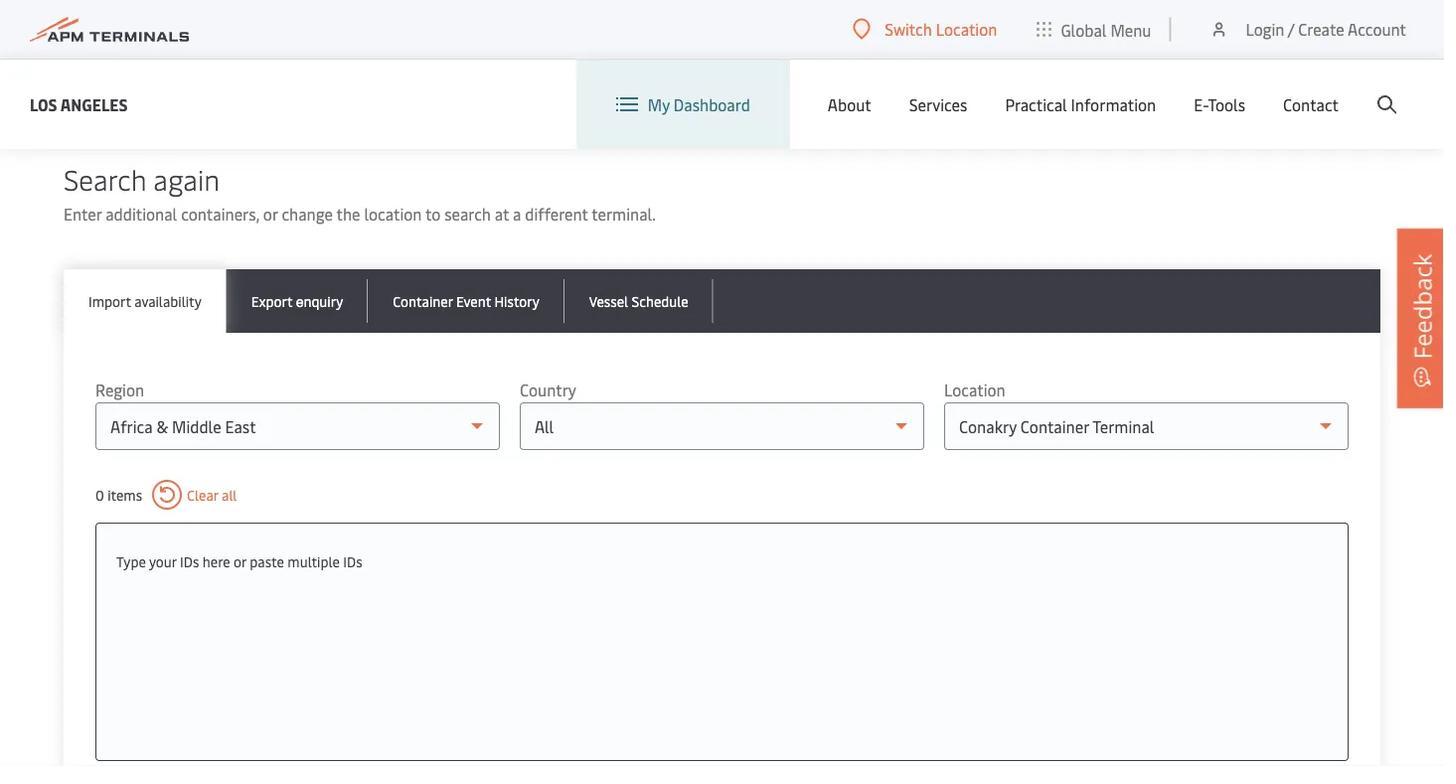 Task type: locate. For each thing, give the bounding box(es) containing it.
1 horizontal spatial or
[[263, 203, 278, 225]]

search
[[444, 203, 491, 225]]

has
[[179, 21, 204, 43]]

container
[[393, 291, 453, 310]]

or
[[1304, 21, 1318, 43], [263, 203, 278, 225], [234, 552, 246, 570]]

liability
[[1109, 21, 1161, 43]]

location
[[936, 18, 997, 40], [944, 379, 1006, 401]]

export
[[251, 291, 292, 310]]

to left search
[[425, 203, 441, 225]]

1 vertical spatial information
[[263, 46, 348, 68]]

not
[[930, 21, 954, 43]]

1 vertical spatial or
[[263, 203, 278, 225]]

the right for
[[1189, 21, 1213, 43]]

the right change
[[336, 203, 360, 225]]

as right is
[[613, 21, 628, 43]]

possible.
[[717, 21, 778, 43]]

as right 'accurate'
[[697, 21, 713, 43]]

0 horizontal spatial information
[[263, 46, 348, 68]]

1 horizontal spatial information
[[509, 21, 594, 43]]

login / create account link
[[1209, 0, 1406, 59]]

vessel
[[462, 21, 505, 43]]

my dashboard
[[648, 94, 750, 115]]

e-
[[1194, 94, 1208, 115]]

tab list
[[64, 269, 1381, 333]]

ids right 'multiple'
[[343, 552, 362, 570]]

here
[[203, 552, 230, 570]]

all
[[222, 486, 237, 504]]

different
[[525, 203, 588, 225]]

history
[[494, 291, 539, 310]]

0 horizontal spatial ids
[[180, 552, 199, 570]]

ids right your
[[180, 552, 199, 570]]

additional
[[106, 203, 177, 225]]

None text field
[[116, 544, 1328, 579]]

container
[[361, 21, 428, 43]]

los
[[30, 93, 57, 115]]

e-tools button
[[1194, 60, 1245, 149]]

2 vertical spatial or
[[234, 552, 246, 570]]

2 ids from the left
[[343, 552, 362, 570]]

enter
[[64, 203, 102, 225]]

the right of
[[235, 46, 259, 68]]

0 items
[[95, 486, 142, 504]]

e-tools
[[1194, 94, 1245, 115]]

however
[[958, 21, 1018, 43]]

to
[[290, 21, 305, 43], [425, 203, 441, 225]]

0 horizontal spatial the
[[235, 46, 259, 68]]

1 horizontal spatial as
[[697, 21, 713, 43]]

menu
[[1111, 19, 1151, 40]]

practical information
[[1005, 94, 1156, 115]]

clear all button
[[152, 480, 237, 510]]

due
[[113, 21, 141, 43]]

clear all
[[187, 486, 237, 504]]

information left is
[[509, 21, 594, 43]]

country
[[520, 379, 576, 401]]

or right "here" at bottom left
[[234, 552, 246, 570]]

schedule
[[632, 291, 688, 310]]

to right 'taken'
[[290, 21, 305, 43]]

containers,
[[181, 203, 259, 225]]

information down ensure
[[263, 46, 348, 68]]

1 horizontal spatial to
[[425, 203, 441, 225]]

0 horizontal spatial or
[[234, 552, 246, 570]]

care
[[145, 21, 175, 43]]

any
[[1080, 21, 1105, 43]]

0 vertical spatial to
[[290, 21, 305, 43]]

1 vertical spatial the
[[235, 46, 259, 68]]

your
[[149, 552, 177, 570]]

services
[[909, 94, 967, 115]]

completeness
[[113, 46, 213, 68]]

1 horizontal spatial ids
[[343, 552, 362, 570]]

los angeles link
[[30, 92, 128, 117]]

contact
[[1283, 94, 1339, 115]]

or right "/"
[[1304, 21, 1318, 43]]

0 horizontal spatial to
[[290, 21, 305, 43]]

been
[[208, 21, 243, 43]]

the
[[1189, 21, 1213, 43], [235, 46, 259, 68], [336, 203, 360, 225]]

1 ids from the left
[[180, 552, 199, 570]]

1 horizontal spatial the
[[336, 203, 360, 225]]

information
[[1071, 94, 1156, 115]]

2 vertical spatial the
[[336, 203, 360, 225]]

2 horizontal spatial the
[[1189, 21, 1213, 43]]

0 vertical spatial or
[[1304, 21, 1318, 43]]

1 vertical spatial to
[[425, 203, 441, 225]]

a
[[513, 203, 521, 225]]

container event history
[[393, 291, 539, 310]]

taken
[[246, 21, 286, 43]]

or left change
[[263, 203, 278, 225]]

ensure
[[309, 21, 357, 43]]

availability
[[134, 291, 201, 310]]

global menu
[[1061, 19, 1151, 40]]

location inside the switch location button
[[936, 18, 997, 40]]

about button
[[828, 60, 871, 149]]

as
[[613, 21, 628, 43], [697, 21, 713, 43]]

0 horizontal spatial as
[[613, 21, 628, 43]]

2 horizontal spatial or
[[1304, 21, 1318, 43]]

0 vertical spatial location
[[936, 18, 997, 40]]

/
[[1288, 18, 1294, 40]]



Task type: describe. For each thing, give the bounding box(es) containing it.
event
[[456, 291, 491, 310]]

clear
[[187, 486, 218, 504]]

0
[[95, 486, 104, 504]]

the inside search again enter additional containers, or change the location to search at a different terminal.
[[336, 203, 360, 225]]

switch location
[[885, 18, 997, 40]]

los angeles
[[30, 93, 128, 115]]

dashboard
[[674, 94, 750, 115]]

practical information button
[[1005, 60, 1156, 149]]

contact button
[[1283, 60, 1339, 149]]

paste
[[250, 552, 284, 570]]

2 as from the left
[[697, 21, 713, 43]]

type
[[116, 552, 146, 570]]

type your ids here or paste multiple ids
[[116, 552, 362, 570]]

tools
[[1208, 94, 1245, 115]]

tab list containing import availability
[[64, 269, 1381, 333]]

feedback
[[1406, 254, 1438, 359]]

0 vertical spatial the
[[1189, 21, 1213, 43]]

multiple
[[288, 552, 340, 570]]

login
[[1246, 18, 1284, 40]]

login / create account
[[1246, 18, 1406, 40]]

practical
[[1005, 94, 1067, 115]]

items
[[107, 486, 142, 504]]

vessel schedule button
[[564, 269, 713, 333]]

or inside due care has been taken to ensure container and vessel information is as accurate as possible. apm terminals does not however assume any liability for the correctness or completeness of the information provided.
[[1304, 21, 1318, 43]]

or inside search again enter additional containers, or change the location to search at a different terminal.
[[263, 203, 278, 225]]

assume
[[1022, 21, 1076, 43]]

again
[[153, 160, 220, 197]]

location
[[364, 203, 422, 225]]

region
[[95, 379, 144, 401]]

account
[[1348, 18, 1406, 40]]

export еnquiry
[[251, 291, 343, 310]]

about
[[828, 94, 871, 115]]

1 vertical spatial location
[[944, 379, 1006, 401]]

search
[[64, 160, 146, 197]]

global
[[1061, 19, 1107, 40]]

my dashboard button
[[616, 60, 750, 149]]

of
[[216, 46, 232, 68]]

due care has been taken to ensure container and vessel information is as accurate as possible. apm terminals does not however assume any liability for the correctness or completeness of the information provided.
[[113, 21, 1318, 68]]

provided.
[[351, 46, 417, 68]]

for
[[1165, 21, 1186, 43]]

vessel
[[589, 291, 628, 310]]

change
[[282, 203, 333, 225]]

switch
[[885, 18, 932, 40]]

accurate
[[632, 21, 693, 43]]

apm
[[782, 21, 816, 43]]

search again enter additional containers, or change the location to search at a different terminal.
[[64, 160, 656, 225]]

export еnquiry button
[[226, 269, 368, 333]]

1 as from the left
[[613, 21, 628, 43]]

switch location button
[[853, 18, 997, 40]]

terminals
[[819, 21, 888, 43]]

correctness
[[1217, 21, 1300, 43]]

services button
[[909, 60, 967, 149]]

and
[[432, 21, 458, 43]]

to inside due care has been taken to ensure container and vessel information is as accurate as possible. apm terminals does not however assume any liability for the correctness or completeness of the information provided.
[[290, 21, 305, 43]]

еnquiry
[[296, 291, 343, 310]]

feedback button
[[1397, 229, 1444, 408]]

to inside search again enter additional containers, or change the location to search at a different terminal.
[[425, 203, 441, 225]]

terminal.
[[592, 203, 656, 225]]

container event history button
[[368, 269, 564, 333]]

my
[[648, 94, 670, 115]]

import availability
[[88, 291, 201, 310]]

import
[[88, 291, 131, 310]]

create
[[1298, 18, 1344, 40]]

0 vertical spatial information
[[509, 21, 594, 43]]

is
[[598, 21, 609, 43]]

at
[[495, 203, 509, 225]]

global menu button
[[1017, 0, 1171, 59]]

import availability button
[[64, 269, 226, 333]]

angeles
[[60, 93, 128, 115]]



Task type: vqa. For each thing, say whether or not it's contained in the screenshot.
Range:
no



